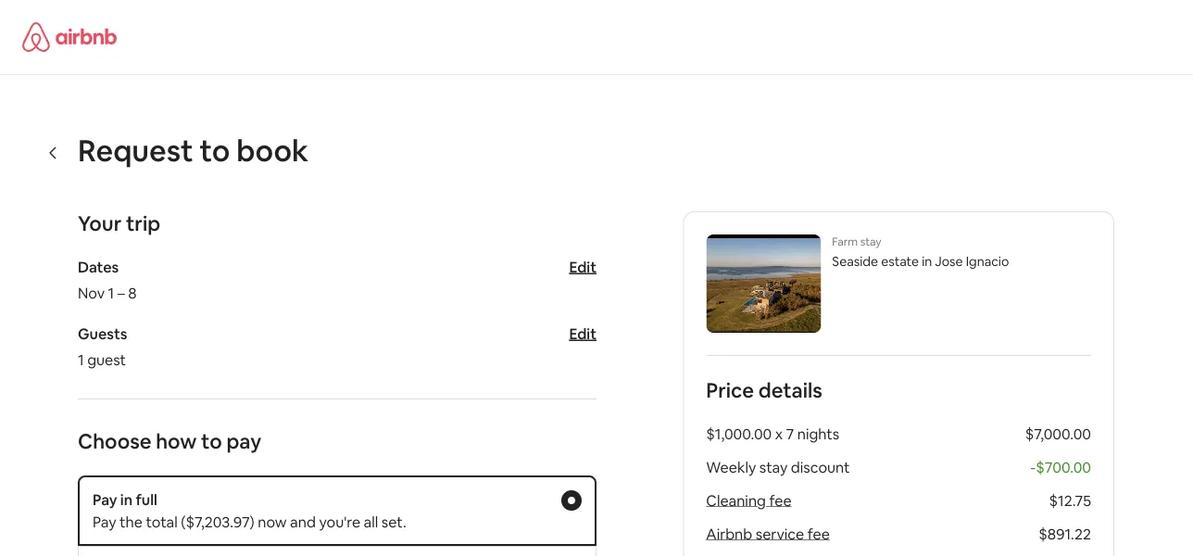 Task type: locate. For each thing, give the bounding box(es) containing it.
discount
[[791, 457, 850, 476]]

0 vertical spatial edit
[[569, 257, 597, 276]]

to left pay
[[201, 428, 222, 454]]

airbnb
[[707, 524, 753, 543]]

to
[[200, 131, 230, 170], [201, 428, 222, 454]]

1 left –
[[108, 283, 114, 302]]

0 vertical spatial stay
[[861, 235, 882, 249]]

1 horizontal spatial in
[[922, 253, 933, 270]]

farm stay seaside estate in jose ignacio
[[833, 235, 1010, 270]]

edit
[[569, 257, 597, 276], [569, 324, 597, 343]]

1 inside dates nov 1 – 8
[[108, 283, 114, 302]]

1 horizontal spatial fee
[[808, 524, 830, 543]]

guests
[[78, 324, 127, 343]]

0 vertical spatial fee
[[770, 491, 792, 510]]

2 edit from the top
[[569, 324, 597, 343]]

pay
[[93, 490, 117, 509], [93, 512, 116, 531]]

1 vertical spatial fee
[[808, 524, 830, 543]]

stay
[[861, 235, 882, 249], [760, 457, 788, 476]]

guests 1 guest
[[78, 324, 127, 369]]

1 edit button from the top
[[569, 257, 597, 276]]

edit for guests 1 guest
[[569, 324, 597, 343]]

book
[[237, 131, 309, 170]]

0 vertical spatial pay
[[93, 490, 117, 509]]

pay left full
[[93, 490, 117, 509]]

fee
[[770, 491, 792, 510], [808, 524, 830, 543]]

0 horizontal spatial in
[[120, 490, 133, 509]]

cleaning fee button
[[707, 491, 792, 510]]

$7,000.00
[[1026, 424, 1092, 443]]

0 vertical spatial in
[[922, 253, 933, 270]]

1 inside guests 1 guest
[[78, 350, 84, 369]]

jose
[[936, 253, 964, 270]]

$1,000.00
[[707, 424, 772, 443]]

you're
[[319, 512, 361, 531]]

0 vertical spatial 1
[[108, 283, 114, 302]]

1 vertical spatial in
[[120, 490, 133, 509]]

in inside farm stay seaside estate in jose ignacio
[[922, 253, 933, 270]]

$700.00
[[1036, 457, 1092, 476]]

your
[[78, 210, 122, 236]]

$891.22
[[1039, 524, 1092, 543]]

airbnb service fee
[[707, 524, 830, 543]]

stay down $1,000.00 x 7 nights
[[760, 457, 788, 476]]

1 horizontal spatial stay
[[861, 235, 882, 249]]

stay inside farm stay seaside estate in jose ignacio
[[861, 235, 882, 249]]

pay
[[227, 428, 262, 454]]

1 vertical spatial 1
[[78, 350, 84, 369]]

price
[[707, 377, 755, 403]]

in
[[922, 253, 933, 270], [120, 490, 133, 509]]

1 vertical spatial stay
[[760, 457, 788, 476]]

to left book
[[200, 131, 230, 170]]

1
[[108, 283, 114, 302], [78, 350, 84, 369]]

request to book
[[78, 131, 309, 170]]

1 pay from the top
[[93, 490, 117, 509]]

fee right service
[[808, 524, 830, 543]]

edit button for dates nov 1 – 8
[[569, 257, 597, 276]]

all
[[364, 512, 378, 531]]

1 vertical spatial pay
[[93, 512, 116, 531]]

pay left the the
[[93, 512, 116, 531]]

pay in full pay the total ($7,203.97) now and you're all set.
[[93, 490, 407, 531]]

stay up "seaside" in the right of the page
[[861, 235, 882, 249]]

price details
[[707, 377, 823, 403]]

0 horizontal spatial 1
[[78, 350, 84, 369]]

–
[[117, 283, 125, 302]]

edit button
[[569, 257, 597, 276], [569, 324, 597, 343]]

2 edit button from the top
[[569, 324, 597, 343]]

0 vertical spatial edit button
[[569, 257, 597, 276]]

0 horizontal spatial stay
[[760, 457, 788, 476]]

in left full
[[120, 490, 133, 509]]

None radio
[[562, 490, 582, 511]]

edit for dates nov 1 – 8
[[569, 257, 597, 276]]

request
[[78, 131, 193, 170]]

1 horizontal spatial 1
[[108, 283, 114, 302]]

1 vertical spatial edit button
[[569, 324, 597, 343]]

1 left guest
[[78, 350, 84, 369]]

full
[[136, 490, 157, 509]]

1 vertical spatial edit
[[569, 324, 597, 343]]

1 edit from the top
[[569, 257, 597, 276]]

fee up service
[[770, 491, 792, 510]]

and
[[290, 512, 316, 531]]

1 vertical spatial to
[[201, 428, 222, 454]]

in left jose
[[922, 253, 933, 270]]

the
[[120, 512, 143, 531]]



Task type: vqa. For each thing, say whether or not it's contained in the screenshot.
the bottommost Hosting
no



Task type: describe. For each thing, give the bounding box(es) containing it.
nights
[[798, 424, 840, 443]]

-$700.00
[[1031, 457, 1092, 476]]

how
[[156, 428, 197, 454]]

cleaning fee
[[707, 491, 792, 510]]

details
[[759, 377, 823, 403]]

2 pay from the top
[[93, 512, 116, 531]]

edit button for guests 1 guest
[[569, 324, 597, 343]]

-
[[1031, 457, 1036, 476]]

$12.75
[[1050, 491, 1092, 510]]

$1,000.00 x 7 nights
[[707, 424, 840, 443]]

service
[[756, 524, 805, 543]]

trip
[[126, 210, 160, 236]]

8
[[128, 283, 137, 302]]

farm
[[833, 235, 858, 249]]

choose
[[78, 428, 152, 454]]

dates
[[78, 257, 119, 276]]

in inside pay in full pay the total ($7,203.97) now and you're all set.
[[120, 490, 133, 509]]

stay for seaside
[[861, 235, 882, 249]]

guest
[[87, 350, 126, 369]]

your trip
[[78, 210, 160, 236]]

choose how to pay
[[78, 428, 262, 454]]

7
[[787, 424, 795, 443]]

cleaning
[[707, 491, 766, 510]]

total
[[146, 512, 178, 531]]

estate
[[882, 253, 920, 270]]

seaside
[[833, 253, 879, 270]]

($7,203.97)
[[181, 512, 255, 531]]

weekly
[[707, 457, 757, 476]]

stay for discount
[[760, 457, 788, 476]]

dates nov 1 – 8
[[78, 257, 137, 302]]

0 vertical spatial to
[[200, 131, 230, 170]]

nov
[[78, 283, 105, 302]]

0 horizontal spatial fee
[[770, 491, 792, 510]]

set.
[[382, 512, 407, 531]]

now
[[258, 512, 287, 531]]

back image
[[46, 145, 61, 160]]

x
[[776, 424, 783, 443]]

ignacio
[[966, 253, 1010, 270]]

weekly stay discount
[[707, 457, 850, 476]]

airbnb service fee button
[[707, 524, 830, 543]]



